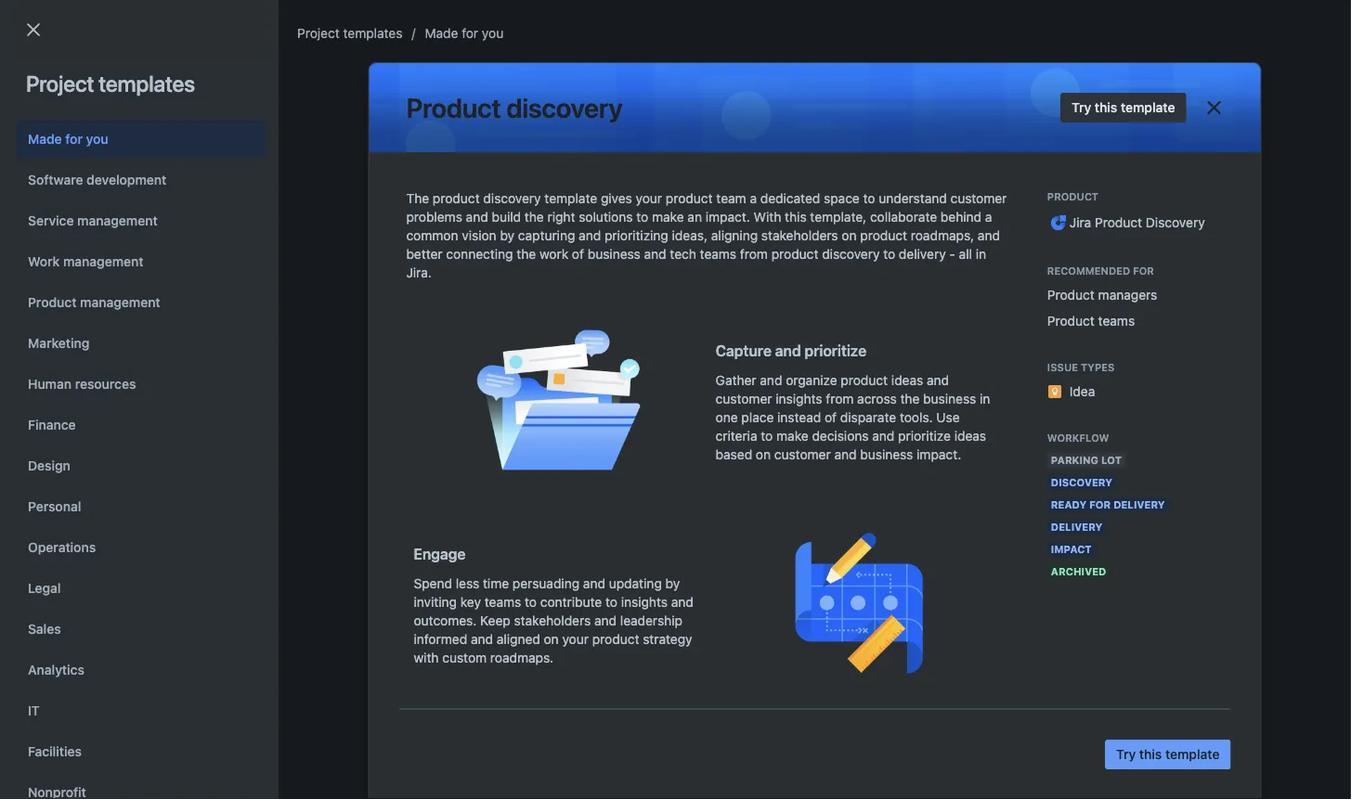 Task type: locate. For each thing, give the bounding box(es) containing it.
prioritize down tools.
[[898, 428, 951, 443]]

0 horizontal spatial jira
[[275, 138, 294, 151]]

you inside button
[[86, 131, 108, 147]]

0 horizontal spatial prioritize
[[805, 342, 867, 359]]

0 horizontal spatial make
[[652, 209, 684, 225]]

engage image
[[716, 523, 1003, 684]]

1 vertical spatial stakeholders
[[514, 613, 591, 628]]

template
[[1121, 100, 1175, 115], [545, 191, 597, 206], [1166, 747, 1220, 763]]

team-managed software
[[515, 226, 665, 241], [515, 271, 665, 286], [515, 315, 665, 331], [515, 359, 665, 375]]

2 vertical spatial teams
[[485, 594, 521, 610]]

1 vertical spatial made
[[28, 131, 62, 147]]

spend
[[414, 576, 452, 591]]

try this template button
[[1061, 93, 1187, 123], [1105, 740, 1231, 770]]

try for the top try this template button
[[1072, 100, 1092, 115]]

product
[[406, 92, 501, 124], [1048, 191, 1099, 203], [1095, 215, 1143, 230], [1048, 287, 1095, 303], [28, 295, 77, 310], [1048, 313, 1095, 329]]

open image
[[416, 134, 438, 156]]

and
[[466, 209, 488, 225], [579, 228, 601, 243], [978, 228, 1000, 243], [644, 247, 667, 262], [775, 342, 801, 359], [760, 372, 782, 388], [927, 372, 949, 388], [872, 428, 895, 443], [835, 447, 857, 462], [583, 576, 606, 591], [671, 594, 694, 610], [594, 613, 617, 628], [471, 631, 493, 647]]

recommended for
[[1048, 265, 1154, 277]]

1 horizontal spatial from
[[826, 391, 854, 406]]

1 horizontal spatial impact.
[[917, 447, 962, 462]]

0 vertical spatial by
[[500, 228, 515, 243]]

and up the use
[[927, 372, 949, 388]]

jira product discovery image
[[1048, 212, 1070, 234], [1048, 212, 1070, 234]]

1 vertical spatial from
[[826, 391, 854, 406]]

on down template, on the top right
[[842, 228, 857, 243]]

impact.
[[706, 209, 750, 225], [917, 447, 962, 462]]

1 vertical spatial your
[[562, 631, 589, 647]]

right
[[548, 209, 575, 225]]

1 vertical spatial make
[[777, 428, 809, 443]]

make left an on the top right of page
[[652, 209, 684, 225]]

2 managed from the top
[[554, 271, 609, 286]]

product for product management
[[28, 295, 77, 310]]

2 team- from the top
[[515, 271, 554, 286]]

business down prioritizing
[[588, 247, 641, 262]]

star my kanban project image
[[44, 268, 66, 290]]

service
[[28, 213, 74, 228]]

made for made for you "link"
[[425, 26, 458, 41]]

from down organize
[[826, 391, 854, 406]]

0 horizontal spatial business
[[588, 247, 641, 262]]

impact. down the use
[[917, 447, 962, 462]]

lead
[[771, 187, 800, 202]]

name
[[81, 187, 117, 202]]

1 team- from the top
[[515, 226, 554, 241]]

team-managed software for p1374
[[515, 359, 665, 375]]

made inside button
[[28, 131, 62, 147]]

3 managed from the top
[[554, 315, 609, 331]]

customer up "behind"
[[951, 191, 1007, 206]]

goodmorning
[[111, 225, 193, 240]]

0 horizontal spatial impact.
[[706, 209, 750, 225]]

2 team-managed software from the top
[[515, 271, 665, 286]]

type
[[515, 187, 545, 202]]

3 team- from the top
[[515, 315, 554, 331]]

0 vertical spatial on
[[842, 228, 857, 243]]

stakeholders
[[762, 228, 838, 243], [514, 613, 591, 628]]

prioritize
[[805, 342, 867, 359], [898, 428, 951, 443]]

0 horizontal spatial on
[[544, 631, 559, 647]]

contribute
[[540, 594, 602, 610]]

try this template
[[1072, 100, 1175, 115], [1116, 747, 1220, 763]]

management up the nova
[[80, 295, 160, 310]]

1 vertical spatial made for you
[[28, 131, 108, 147]]

1 horizontal spatial business
[[860, 447, 913, 462]]

business down "disparate"
[[860, 447, 913, 462]]

to down place
[[761, 428, 773, 443]]

on right the aligned
[[544, 631, 559, 647]]

2 horizontal spatial customer
[[951, 191, 1007, 206]]

ideas,
[[672, 228, 708, 243]]

and up "leadership"
[[671, 594, 694, 610]]

made for you up software development
[[28, 131, 108, 147]]

made inside "link"
[[425, 26, 458, 41]]

1 horizontal spatial insights
[[776, 391, 823, 406]]

1 horizontal spatial by
[[666, 576, 680, 591]]

spend less time persuading and updating by inviting key teams to contribute to insights and outcomes. keep stakeholders and leadership informed and aligned on your product strategy with custom roadmaps.
[[414, 576, 694, 665]]

2 vertical spatial the
[[901, 391, 920, 406]]

0 horizontal spatial you
[[86, 131, 108, 147]]

impact. down the 'team'
[[706, 209, 750, 225]]

1 vertical spatial this
[[785, 209, 807, 225]]

teams inside spend less time persuading and updating by inviting key teams to contribute to insights and outcomes. keep stakeholders and leadership informed and aligned on your product strategy with custom roadmaps.
[[485, 594, 521, 610]]

0 horizontal spatial of
[[572, 247, 584, 262]]

1 horizontal spatial delivery
[[1114, 499, 1165, 511]]

your down contribute
[[562, 631, 589, 647]]

2 horizontal spatial on
[[842, 228, 857, 243]]

this for the bottommost try this template button
[[1140, 747, 1162, 763]]

discovery up managers
[[1146, 215, 1205, 230]]

it
[[28, 704, 40, 719]]

jira.
[[406, 265, 432, 281]]

0 vertical spatial you
[[482, 26, 504, 41]]

0 vertical spatial your
[[636, 191, 662, 206]]

and down "disparate"
[[872, 428, 895, 443]]

product up problems
[[433, 191, 480, 206]]

business
[[588, 247, 641, 262], [923, 391, 976, 406], [860, 447, 913, 462]]

1 vertical spatial project
[[26, 71, 94, 97]]

insights
[[776, 391, 823, 406], [621, 594, 668, 610]]

0 vertical spatial delivery
[[899, 247, 946, 262]]

made for you
[[425, 26, 504, 41], [28, 131, 108, 147]]

product up across
[[841, 372, 888, 388]]

0 horizontal spatial delivery
[[899, 247, 946, 262]]

to right space
[[863, 191, 875, 206]]

team- for p1374
[[515, 359, 554, 375]]

0 vertical spatial of
[[572, 247, 584, 262]]

0 horizontal spatial by
[[500, 228, 515, 243]]

1 horizontal spatial this
[[1095, 100, 1118, 115]]

team- for kan
[[515, 271, 554, 286]]

work management button
[[17, 243, 266, 281]]

0 horizontal spatial software
[[28, 172, 83, 188]]

jira
[[275, 138, 294, 151], [1070, 215, 1092, 230]]

a right the 'team'
[[750, 191, 757, 206]]

1 vertical spatial impact.
[[917, 447, 962, 462]]

finance button
[[17, 407, 266, 444]]

teams down managers
[[1099, 313, 1135, 329]]

vision
[[462, 228, 497, 243]]

managed
[[554, 226, 609, 241], [554, 271, 609, 286], [554, 315, 609, 331], [554, 359, 609, 375]]

1 vertical spatial ideas
[[955, 428, 986, 443]]

teams down aligning
[[700, 247, 737, 262]]

from down aligning
[[740, 247, 768, 262]]

idea
[[1070, 384, 1095, 399]]

1 vertical spatial try
[[1116, 747, 1136, 763]]

ideas down the use
[[955, 428, 986, 443]]

jira product discovery
[[1070, 215, 1205, 230]]

team- for good
[[515, 226, 554, 241]]

impact. inside the product discovery template gives your product team a dedicated space to understand customer problems and build the right solutions to make an impact. with this template, collaborate behind a common vision by capturing and prioritizing ideas, aligning stakeholders on product roadmaps, and better connecting the work of business and tech teams from product discovery to delivery - all in jira.
[[706, 209, 750, 225]]

jira left clear icon
[[275, 138, 294, 151]]

1 horizontal spatial make
[[777, 428, 809, 443]]

0 vertical spatial in
[[976, 247, 987, 262]]

analytics
[[28, 663, 84, 678]]

by down build
[[500, 228, 515, 243]]

and right gather at the top right of the page
[[760, 372, 782, 388]]

2 software from the top
[[613, 271, 665, 286]]

for up software development
[[65, 131, 83, 147]]

3 team-managed software from the top
[[515, 315, 665, 331]]

0 vertical spatial discovery
[[1146, 215, 1205, 230]]

made down projects at top
[[28, 131, 62, 147]]

1 team-managed software from the top
[[515, 226, 665, 241]]

1 horizontal spatial teams
[[700, 247, 737, 262]]

0 vertical spatial made
[[425, 26, 458, 41]]

roadmaps.
[[490, 650, 554, 665]]

customer
[[951, 191, 1007, 206], [716, 391, 772, 406], [775, 447, 831, 462]]

your right gives
[[636, 191, 662, 206]]

software for good
[[613, 226, 665, 241]]

this for the top try this template button
[[1095, 100, 1118, 115]]

made for you for made for you "link"
[[425, 26, 504, 41]]

1 horizontal spatial on
[[756, 447, 771, 462]]

1 software from the top
[[613, 226, 665, 241]]

by
[[500, 228, 515, 243], [666, 576, 680, 591]]

on inside gather and organize product ideas and customer insights from across the business in one place instead of disparate tools. use criteria to make decisions and prioritize ideas based on customer and business impact.
[[756, 447, 771, 462]]

and down solutions
[[579, 228, 601, 243]]

place
[[742, 410, 774, 425]]

for right ready
[[1090, 499, 1111, 511]]

teams inside the product discovery template gives your product team a dedicated space to understand customer problems and build the right solutions to make an impact. with this template, collaborate behind a common vision by capturing and prioritizing ideas, aligning stakeholders on product roadmaps, and better connecting the work of business and tech teams from product discovery to delivery - all in jira.
[[700, 247, 737, 262]]

to down updating
[[606, 594, 618, 610]]

for up product discovery
[[462, 26, 478, 41]]

back to projects image
[[22, 19, 45, 41]]

1 vertical spatial customer
[[716, 391, 772, 406]]

0 vertical spatial jira
[[275, 138, 294, 151]]

nova project
[[111, 314, 187, 329]]

product for product teams
[[1048, 313, 1095, 329]]

2 horizontal spatial business
[[923, 391, 976, 406]]

0 vertical spatial impact.
[[706, 209, 750, 225]]

1 vertical spatial of
[[825, 410, 837, 425]]

1 vertical spatial in
[[980, 391, 990, 406]]

to down collaborate
[[884, 247, 896, 262]]

parking
[[1051, 455, 1099, 467]]

discovery
[[506, 92, 623, 124], [483, 191, 541, 206], [822, 247, 880, 262]]

0 horizontal spatial ideas
[[892, 372, 924, 388]]

prioritize up organize
[[805, 342, 867, 359]]

stakeholders down contribute
[[514, 613, 591, 628]]

1 vertical spatial software
[[28, 172, 83, 188]]

personal
[[28, 499, 81, 515]]

ideas up across
[[892, 372, 924, 388]]

4 managed from the top
[[554, 359, 609, 375]]

stakeholders inside the product discovery template gives your product team a dedicated space to understand customer problems and build the right solutions to make an impact. with this template, collaborate behind a common vision by capturing and prioritizing ideas, aligning stakeholders on product roadmaps, and better connecting the work of business and tech teams from product discovery to delivery - all in jira.
[[762, 228, 838, 243]]

team-managed software for kan
[[515, 271, 665, 286]]

0 vertical spatial template
[[1121, 100, 1175, 115]]

business up the use
[[923, 391, 976, 406]]

discovery down parking lot
[[1051, 477, 1113, 489]]

1 vertical spatial prioritize
[[898, 428, 951, 443]]

2 horizontal spatial project
[[297, 26, 340, 41]]

prioritize inside gather and organize product ideas and customer insights from across the business in one place instead of disparate tools. use criteria to make decisions and prioritize ideas based on customer and business impact.
[[898, 428, 951, 443]]

1 horizontal spatial jira
[[1070, 215, 1092, 230]]

and down contribute
[[594, 613, 617, 628]]

0 vertical spatial try this template
[[1072, 100, 1175, 115]]

0 vertical spatial customer
[[951, 191, 1007, 206]]

made for you for made for you button
[[28, 131, 108, 147]]

1 horizontal spatial templates
[[343, 26, 403, 41]]

banner
[[0, 0, 1351, 52]]

of right work
[[572, 247, 584, 262]]

team-
[[515, 226, 554, 241], [515, 271, 554, 286], [515, 315, 554, 331], [515, 359, 554, 375]]

0 horizontal spatial project templates
[[26, 71, 195, 97]]

good
[[362, 226, 401, 241]]

product down with
[[772, 247, 819, 262]]

1 horizontal spatial project templates
[[297, 26, 403, 41]]

you up product discovery
[[482, 26, 504, 41]]

made right project templates link
[[425, 26, 458, 41]]

team
[[717, 191, 746, 206]]

4 team-managed software from the top
[[515, 359, 665, 375]]

2 horizontal spatial this
[[1140, 747, 1162, 763]]

software up service
[[28, 172, 83, 188]]

for up managers
[[1133, 265, 1154, 277]]

the up tools.
[[901, 391, 920, 406]]

2 vertical spatial project
[[145, 314, 187, 329]]

product up star nova project image
[[28, 295, 77, 310]]

1 vertical spatial templates
[[99, 71, 195, 97]]

disparate
[[840, 410, 897, 425]]

None text field
[[39, 132, 221, 158]]

connecting
[[446, 247, 513, 262]]

software inside software development button
[[28, 172, 83, 188]]

1 vertical spatial management
[[63, 254, 144, 269]]

goodmorning link
[[81, 223, 347, 245]]

0 horizontal spatial from
[[740, 247, 768, 262]]

0 horizontal spatial insights
[[621, 594, 668, 610]]

your inside the product discovery template gives your product team a dedicated space to understand customer problems and build the right solutions to make an impact. with this template, collaborate behind a common vision by capturing and prioritizing ideas, aligning stakeholders on product roadmaps, and better connecting the work of business and tech teams from product discovery to delivery - all in jira.
[[636, 191, 662, 206]]

0 vertical spatial management
[[77, 213, 158, 228]]

team-managed software for np
[[515, 315, 665, 331]]

less
[[456, 576, 479, 591]]

1 managed from the top
[[554, 226, 609, 241]]

product down product managers
[[1048, 313, 1095, 329]]

a right "behind"
[[985, 209, 992, 225]]

0 vertical spatial try this template button
[[1061, 93, 1187, 123]]

insights inside spend less time persuading and updating by inviting key teams to contribute to insights and outcomes. keep stakeholders and leadership informed and aligned on your product strategy with custom roadmaps.
[[621, 594, 668, 610]]

insights up "leadership"
[[621, 594, 668, 610]]

0 vertical spatial business
[[588, 247, 641, 262]]

of inside the product discovery template gives your product team a dedicated space to understand customer problems and build the right solutions to make an impact. with this template, collaborate behind a common vision by capturing and prioritizing ideas, aligning stakeholders on product roadmaps, and better connecting the work of business and tech teams from product discovery to delivery - all in jira.
[[572, 247, 584, 262]]

managed for np
[[554, 315, 609, 331]]

teams down time
[[485, 594, 521, 610]]

you inside "link"
[[482, 26, 504, 41]]

management down name "button"
[[77, 213, 158, 228]]

product for product managers
[[1048, 287, 1095, 303]]

software left clear icon
[[297, 138, 344, 151]]

make
[[652, 209, 684, 225], [777, 428, 809, 443]]

of up decisions
[[825, 410, 837, 425]]

templates inside project templates link
[[343, 26, 403, 41]]

0 vertical spatial templates
[[343, 26, 403, 41]]

your
[[636, 191, 662, 206], [562, 631, 589, 647]]

2 vertical spatial this
[[1140, 747, 1162, 763]]

made for made for you button
[[28, 131, 62, 147]]

keep
[[480, 613, 511, 628]]

kan
[[362, 271, 389, 286]]

templates up made for you button
[[99, 71, 195, 97]]

product down the recommended
[[1048, 287, 1095, 303]]

on right based
[[756, 447, 771, 462]]

1 horizontal spatial you
[[482, 26, 504, 41]]

software for kan
[[613, 271, 665, 286]]

product down "leadership"
[[592, 631, 640, 647]]

custom
[[442, 650, 487, 665]]

make down instead
[[777, 428, 809, 443]]

stakeholders down with
[[762, 228, 838, 243]]

product up open 'icon'
[[406, 92, 501, 124]]

on
[[842, 228, 857, 243], [756, 447, 771, 462], [544, 631, 559, 647]]

jira for jira product discovery
[[1070, 215, 1092, 230]]

service management button
[[17, 202, 266, 240]]

1 horizontal spatial stakeholders
[[762, 228, 838, 243]]

project inside the nova project link
[[145, 314, 187, 329]]

an
[[688, 209, 702, 225]]

product teams
[[1048, 313, 1135, 329]]

product up jira product discovery
[[1048, 191, 1099, 203]]

to
[[863, 191, 875, 206], [637, 209, 649, 225], [884, 247, 896, 262], [761, 428, 773, 443], [525, 594, 537, 610], [606, 594, 618, 610]]

clear image
[[347, 137, 362, 152]]

1 horizontal spatial prioritize
[[898, 428, 951, 443]]

3 software from the top
[[613, 315, 665, 331]]

1 horizontal spatial ideas
[[955, 428, 986, 443]]

1 vertical spatial jira
[[1070, 215, 1092, 230]]

criteria
[[716, 428, 758, 443]]

management up product management
[[63, 254, 144, 269]]

of inside gather and organize product ideas and customer insights from across the business in one place instead of disparate tools. use criteria to make decisions and prioritize ideas based on customer and business impact.
[[825, 410, 837, 425]]

you up software development
[[86, 131, 108, 147]]

solutions
[[579, 209, 633, 225]]

discovery
[[1146, 215, 1205, 230], [1051, 477, 1113, 489]]

0 horizontal spatial your
[[562, 631, 589, 647]]

4 software from the top
[[613, 359, 665, 375]]

try
[[1072, 100, 1092, 115], [1116, 747, 1136, 763]]

the down capturing
[[517, 247, 536, 262]]

1 horizontal spatial customer
[[775, 447, 831, 462]]

0 vertical spatial stakeholders
[[762, 228, 838, 243]]

inviting
[[414, 594, 457, 610]]

0 horizontal spatial made for you
[[28, 131, 108, 147]]

0 horizontal spatial stakeholders
[[514, 613, 591, 628]]

1 horizontal spatial made for you
[[425, 26, 504, 41]]

and down "behind"
[[978, 228, 1000, 243]]

insights up instead
[[776, 391, 823, 406]]

teams
[[700, 247, 737, 262], [1099, 313, 1135, 329], [485, 594, 521, 610]]

0 vertical spatial teams
[[700, 247, 737, 262]]

space
[[824, 191, 860, 206]]

template for the top try this template button
[[1121, 100, 1175, 115]]

0 vertical spatial software
[[297, 138, 344, 151]]

delivery down the "lot"
[[1114, 499, 1165, 511]]

product managers
[[1048, 287, 1158, 303]]

templates left made for you "link"
[[343, 26, 403, 41]]

1 vertical spatial try this template button
[[1105, 740, 1231, 770]]

customer down instead
[[775, 447, 831, 462]]

made for you inside button
[[28, 131, 108, 147]]

jira up the recommended
[[1070, 215, 1092, 230]]

the up capturing
[[525, 209, 544, 225]]

ready for delivery
[[1051, 499, 1165, 511]]

this inside the product discovery template gives your product team a dedicated space to understand customer problems and build the right solutions to make an impact. with this template, collaborate behind a common vision by capturing and prioritizing ideas, aligning stakeholders on product roadmaps, and better connecting the work of business and tech teams from product discovery to delivery - all in jira.
[[785, 209, 807, 225]]

2 horizontal spatial teams
[[1099, 313, 1135, 329]]

product up an on the top right of page
[[666, 191, 713, 206]]

managed for p1374
[[554, 359, 609, 375]]

product inside button
[[28, 295, 77, 310]]

by right updating
[[666, 576, 680, 591]]

2 vertical spatial customer
[[775, 447, 831, 462]]

0 vertical spatial make
[[652, 209, 684, 225]]

0 vertical spatial a
[[750, 191, 757, 206]]

delivery down roadmaps,
[[899, 247, 946, 262]]

0 vertical spatial the
[[525, 209, 544, 225]]

made for you up product discovery
[[425, 26, 504, 41]]

of
[[572, 247, 584, 262], [825, 410, 837, 425]]

dedicated
[[761, 191, 820, 206]]

customer down gather at the top right of the page
[[716, 391, 772, 406]]

4 team- from the top
[[515, 359, 554, 375]]



Task type: describe. For each thing, give the bounding box(es) containing it.
and up vision
[[466, 209, 488, 225]]

1 vertical spatial discovery
[[483, 191, 541, 206]]

1 vertical spatial try this template
[[1116, 747, 1220, 763]]

from inside the product discovery template gives your product team a dedicated space to understand customer problems and build the right solutions to make an impact. with this template, collaborate behind a common vision by capturing and prioritizing ideas, aligning stakeholders on product roadmaps, and better connecting the work of business and tech teams from product discovery to delivery - all in jira.
[[740, 247, 768, 262]]

software for np
[[613, 315, 665, 331]]

for inside made for you "link"
[[462, 26, 478, 41]]

sales button
[[17, 611, 266, 648]]

create project button
[[1204, 74, 1314, 104]]

template for the bottommost try this template button
[[1166, 747, 1220, 763]]

close image
[[1203, 97, 1226, 119]]

to up prioritizing
[[637, 209, 649, 225]]

-
[[950, 247, 956, 262]]

facilities
[[28, 744, 82, 760]]

2 vertical spatial discovery
[[822, 247, 880, 262]]

product for product discovery
[[406, 92, 501, 124]]

nova project link
[[81, 312, 347, 334]]

project
[[1260, 81, 1303, 97]]

product discovery
[[406, 92, 623, 124]]

1 vertical spatial project templates
[[26, 71, 195, 97]]

in inside gather and organize product ideas and customer insights from across the business in one place instead of disparate tools. use criteria to make decisions and prioritize ideas based on customer and business impact.
[[980, 391, 990, 406]]

collaborate
[[870, 209, 937, 225]]

1 horizontal spatial discovery
[[1146, 215, 1205, 230]]

human resources
[[28, 377, 136, 392]]

0 horizontal spatial customer
[[716, 391, 772, 406]]

legal button
[[17, 570, 266, 607]]

development
[[87, 172, 166, 188]]

clear image
[[398, 137, 412, 152]]

key
[[460, 594, 481, 610]]

and down decisions
[[835, 447, 857, 462]]

Search field
[[998, 11, 1184, 40]]

instead
[[778, 410, 821, 425]]

1 button
[[67, 413, 95, 443]]

product management button
[[17, 284, 266, 321]]

team-managed software for good
[[515, 226, 665, 241]]

project-
[[111, 358, 159, 374]]

managed for kan
[[554, 271, 609, 286]]

leadership
[[620, 613, 683, 628]]

key
[[362, 187, 385, 202]]

projects
[[37, 76, 116, 102]]

and down keep
[[471, 631, 493, 647]]

made for you link
[[425, 22, 504, 45]]

management for service management
[[77, 213, 158, 228]]

create project
[[1215, 81, 1303, 97]]

template inside the product discovery template gives your product team a dedicated space to understand customer problems and build the right solutions to make an impact. with this template, collaborate behind a common vision by capturing and prioritizing ideas, aligning stakeholders on product roadmaps, and better connecting the work of business and tech teams from product discovery to delivery - all in jira.
[[545, 191, 597, 206]]

star project-1374 image
[[44, 356, 66, 378]]

primary element
[[11, 0, 998, 52]]

engage
[[414, 545, 466, 563]]

common
[[406, 228, 458, 243]]

product inside gather and organize product ideas and customer insights from across the business in one place instead of disparate tools. use criteria to make decisions and prioritize ideas based on customer and business impact.
[[841, 372, 888, 388]]

delivery inside the product discovery template gives your product team a dedicated space to understand customer problems and build the right solutions to make an impact. with this template, collaborate behind a common vision by capturing and prioritizing ideas, aligning stakeholders on product roadmaps, and better connecting the work of business and tech teams from product discovery to delivery - all in jira.
[[899, 247, 946, 262]]

for inside made for you button
[[65, 131, 83, 147]]

archived
[[1051, 566, 1107, 578]]

0 vertical spatial discovery
[[506, 92, 623, 124]]

your inside spend less time persuading and updating by inviting key teams to contribute to insights and outcomes. keep stakeholders and leadership informed and aligned on your product strategy with custom roadmaps.
[[562, 631, 589, 647]]

and up contribute
[[583, 576, 606, 591]]

one
[[716, 410, 738, 425]]

it button
[[17, 693, 266, 730]]

product inside spend less time persuading and updating by inviting key teams to contribute to insights and outcomes. keep stakeholders and leadership informed and aligned on your product strategy with custom roadmaps.
[[592, 631, 640, 647]]

create
[[1215, 81, 1256, 97]]

capturing
[[518, 228, 575, 243]]

gather
[[716, 372, 757, 388]]

star goodmorning image
[[44, 223, 66, 245]]

project templates link
[[297, 22, 403, 45]]

impact. inside gather and organize product ideas and customer insights from across the business in one place instead of disparate tools. use criteria to make decisions and prioritize ideas based on customer and business impact.
[[917, 447, 962, 462]]

by inside spend less time persuading and updating by inviting key teams to contribute to insights and outcomes. keep stakeholders and leadership informed and aligned on your product strategy with custom roadmaps.
[[666, 576, 680, 591]]

parking lot
[[1051, 455, 1122, 467]]

previous image
[[41, 417, 63, 439]]

and down prioritizing
[[644, 247, 667, 262]]

problems
[[406, 209, 462, 225]]

you for made for you "link"
[[482, 26, 504, 41]]

1374
[[159, 358, 188, 374]]

personal button
[[17, 489, 266, 526]]

sales
[[28, 622, 61, 637]]

1
[[78, 420, 84, 436]]

better
[[406, 247, 443, 262]]

software for p1374
[[613, 359, 665, 375]]

capture and prioritize image
[[414, 320, 701, 481]]

marketing
[[28, 336, 90, 351]]

strategy
[[643, 631, 693, 647]]

0 horizontal spatial project
[[26, 71, 94, 97]]

understand
[[879, 191, 947, 206]]

behind
[[941, 209, 982, 225]]

on inside spend less time persuading and updating by inviting key teams to contribute to insights and outcomes. keep stakeholders and leadership informed and aligned on your product strategy with custom roadmaps.
[[544, 631, 559, 647]]

with
[[414, 650, 439, 665]]

the product discovery template gives your product team a dedicated space to understand customer problems and build the right solutions to make an impact. with this template, collaborate behind a common vision by capturing and prioritizing ideas, aligning stakeholders on product roadmaps, and better connecting the work of business and tech teams from product discovery to delivery - all in jira.
[[406, 191, 1007, 281]]

recommended
[[1048, 265, 1131, 277]]

and up organize
[[775, 342, 801, 359]]

business inside the product discovery template gives your product team a dedicated space to understand customer problems and build the right solutions to make an impact. with this template, collaborate behind a common vision by capturing and prioritizing ideas, aligning stakeholders on product roadmaps, and better connecting the work of business and tech teams from product discovery to delivery - all in jira.
[[588, 247, 641, 262]]

0 vertical spatial ideas
[[892, 372, 924, 388]]

management for product management
[[80, 295, 160, 310]]

capture and prioritize
[[716, 342, 867, 359]]

product up the recommended for
[[1095, 215, 1143, 230]]

from inside gather and organize product ideas and customer insights from across the business in one place instead of disparate tools. use criteria to make decisions and prioritize ideas based on customer and business impact.
[[826, 391, 854, 406]]

analytics button
[[17, 652, 266, 689]]

name button
[[74, 185, 143, 206]]

software development button
[[17, 162, 266, 199]]

managed for good
[[554, 226, 609, 241]]

design button
[[17, 448, 266, 485]]

template,
[[810, 209, 867, 225]]

make inside the product discovery template gives your product team a dedicated space to understand customer problems and build the right solutions to make an impact. with this template, collaborate behind a common vision by capturing and prioritizing ideas, aligning stakeholders on product roadmaps, and better connecting the work of business and tech teams from product discovery to delivery - all in jira.
[[652, 209, 684, 225]]

1 vertical spatial discovery
[[1051, 477, 1113, 489]]

work
[[28, 254, 60, 269]]

build
[[492, 209, 521, 225]]

by inside the product discovery template gives your product team a dedicated space to understand customer problems and build the right solutions to make an impact. with this template, collaborate behind a common vision by capturing and prioritizing ideas, aligning stakeholders on product roadmaps, and better connecting the work of business and tech teams from product discovery to delivery - all in jira.
[[500, 228, 515, 243]]

operations button
[[17, 529, 266, 567]]

2 vertical spatial business
[[860, 447, 913, 462]]

0 horizontal spatial templates
[[99, 71, 195, 97]]

informed
[[414, 631, 467, 647]]

types
[[1081, 362, 1115, 374]]

star nova project image
[[44, 312, 66, 334]]

team- for np
[[515, 315, 554, 331]]

insights inside gather and organize product ideas and customer insights from across the business in one place instead of disparate tools. use criteria to make decisions and prioritize ideas based on customer and business impact.
[[776, 391, 823, 406]]

make inside gather and organize product ideas and customer insights from across the business in one place instead of disparate tools. use criteria to make decisions and prioritize ideas based on customer and business impact.
[[777, 428, 809, 443]]

issue
[[1048, 362, 1078, 374]]

the inside gather and organize product ideas and customer insights from across the business in one place instead of disparate tools. use criteria to make decisions and prioritize ideas based on customer and business impact.
[[901, 391, 920, 406]]

product management
[[28, 295, 160, 310]]

jira software
[[275, 138, 344, 151]]

aligned
[[497, 631, 540, 647]]

tools.
[[900, 410, 933, 425]]

1 horizontal spatial a
[[985, 209, 992, 225]]

finance
[[28, 418, 76, 433]]

in inside the product discovery template gives your product team a dedicated space to understand customer problems and build the right solutions to make an impact. with this template, collaborate behind a common vision by capturing and prioritizing ideas, aligning stakeholders on product roadmaps, and better connecting the work of business and tech teams from product discovery to delivery - all in jira.
[[976, 247, 987, 262]]

all
[[959, 247, 973, 262]]

persuading
[[513, 576, 580, 591]]

the
[[406, 191, 429, 206]]

you for made for you button
[[86, 131, 108, 147]]

design
[[28, 458, 70, 474]]

gives
[[601, 191, 632, 206]]

to down persuading
[[525, 594, 537, 610]]

operations
[[28, 540, 96, 555]]

service management
[[28, 213, 158, 228]]

jira for jira software
[[275, 138, 294, 151]]

key button
[[355, 185, 407, 206]]

product down collaborate
[[860, 228, 908, 243]]

nova
[[111, 314, 141, 329]]

work
[[540, 247, 569, 262]]

to inside gather and organize product ideas and customer insights from across the business in one place instead of disparate tools. use criteria to make decisions and prioritize ideas based on customer and business impact.
[[761, 428, 773, 443]]

management for work management
[[63, 254, 144, 269]]

on inside the product discovery template gives your product team a dedicated space to understand customer problems and build the right solutions to make an impact. with this template, collaborate behind a common vision by capturing and prioritizing ideas, aligning stakeholders on product roadmaps, and better connecting the work of business and tech teams from product discovery to delivery - all in jira.
[[842, 228, 857, 243]]

software development
[[28, 172, 166, 188]]

resources
[[75, 377, 136, 392]]

customer inside the product discovery template gives your product team a dedicated space to understand customer problems and build the right solutions to make an impact. with this template, collaborate behind a common vision by capturing and prioritizing ideas, aligning stakeholders on product roadmaps, and better connecting the work of business and tech teams from product discovery to delivery - all in jira.
[[951, 191, 1007, 206]]

project inside project templates link
[[297, 26, 340, 41]]

decisions
[[812, 428, 869, 443]]

project-1374 link
[[81, 356, 347, 378]]

project-1374
[[111, 358, 188, 374]]

try for the bottommost try this template button
[[1116, 747, 1136, 763]]

stakeholders inside spend less time persuading and updating by inviting key teams to contribute to insights and outcomes. keep stakeholders and leadership informed and aligned on your product strategy with custom roadmaps.
[[514, 613, 591, 628]]

made for you button
[[17, 121, 266, 158]]

roadmaps,
[[911, 228, 974, 243]]

1 vertical spatial the
[[517, 247, 536, 262]]

gather and organize product ideas and customer insights from across the business in one place instead of disparate tools. use criteria to make decisions and prioritize ideas based on customer and business impact.
[[716, 372, 990, 462]]

legal
[[28, 581, 61, 596]]



Task type: vqa. For each thing, say whether or not it's contained in the screenshot.
Legal button
yes



